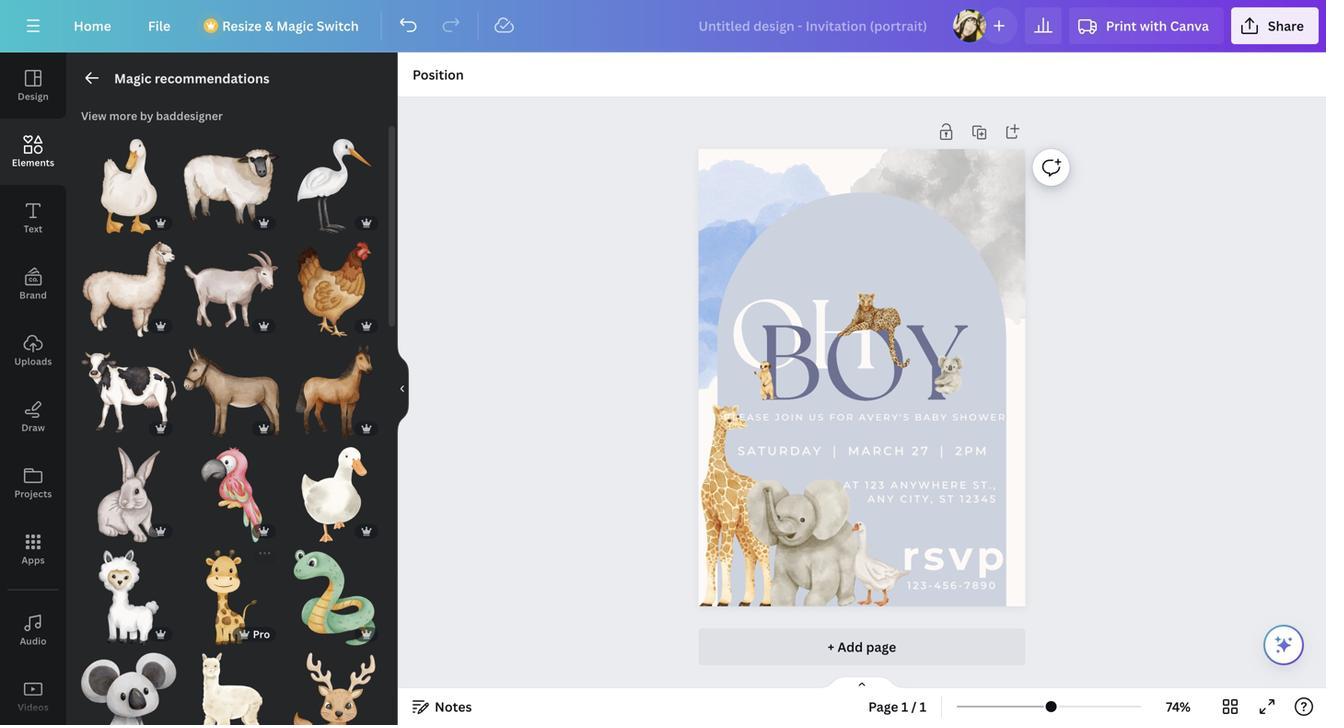 Task type: vqa. For each thing, say whether or not it's contained in the screenshot.
search box
no



Task type: describe. For each thing, give the bounding box(es) containing it.
watercolor animal egret image
[[287, 139, 382, 235]]

print with canva
[[1106, 17, 1209, 35]]

audio
[[20, 636, 47, 648]]

watercolor donkey image
[[184, 345, 279, 440]]

rsvp
[[902, 532, 1009, 581]]

12345
[[960, 493, 997, 505]]

home
[[74, 17, 111, 35]]

27
[[912, 444, 930, 459]]

page 1 / 1
[[869, 699, 927, 716]]

pro group
[[184, 550, 279, 646]]

pro
[[253, 628, 270, 641]]

2 │ from the left
[[936, 444, 950, 459]]

notes button
[[405, 693, 479, 722]]

1 1 from the left
[[902, 699, 908, 716]]

view more by baddesigner
[[81, 108, 223, 123]]

file
[[148, 17, 171, 35]]

canva
[[1170, 17, 1209, 35]]

watercolor animal koala image
[[81, 653, 177, 726]]

uploads button
[[0, 318, 66, 384]]

page
[[869, 699, 899, 716]]

page
[[866, 639, 896, 656]]

text button
[[0, 185, 66, 251]]

1 vertical spatial watercolor duck image
[[287, 448, 382, 543]]

switch
[[317, 17, 359, 35]]

saturday │ march 27 │ 2pm
[[738, 444, 989, 459]]

share
[[1268, 17, 1304, 35]]

magic inside resize & magic switch button
[[276, 17, 314, 35]]

boy
[[758, 305, 967, 425]]

print
[[1106, 17, 1137, 35]]

watercolor animal alpaca image
[[81, 550, 177, 646]]

print with canva button
[[1069, 7, 1224, 44]]

side panel tab list
[[0, 53, 66, 726]]

watercolor animal giraffe image
[[184, 550, 279, 646]]

1 vertical spatial watercolor alpaca image
[[184, 653, 279, 726]]

1 │ from the left
[[829, 444, 843, 459]]

position
[[413, 66, 464, 83]]

&
[[265, 17, 273, 35]]

please join us for avery's baby shower
[[724, 412, 1007, 423]]

brand
[[19, 289, 47, 302]]

watercolor animal snake image
[[287, 550, 382, 646]]

draw
[[21, 422, 45, 434]]

baby
[[915, 412, 948, 423]]

watercolor sheep image
[[184, 139, 279, 235]]

st.,
[[973, 480, 997, 492]]

watercolor animal parrot image
[[184, 448, 279, 543]]

watercolor chicken image
[[287, 242, 382, 337]]

resize
[[222, 17, 262, 35]]

saturday
[[738, 444, 823, 459]]

videos button
[[0, 664, 66, 726]]

1 vertical spatial magic
[[114, 70, 152, 87]]

+ add page
[[828, 639, 896, 656]]

elements
[[12, 157, 54, 169]]

0 vertical spatial watercolor duck image
[[81, 139, 177, 235]]

watercolor horse image
[[287, 345, 382, 440]]

march
[[848, 444, 906, 459]]

74% button
[[1149, 693, 1208, 722]]

123-456-7890
[[907, 580, 997, 592]]

resize & magic switch
[[222, 17, 359, 35]]

share button
[[1231, 7, 1319, 44]]



Task type: locate. For each thing, give the bounding box(es) containing it.
group
[[184, 128, 279, 235], [287, 128, 382, 235], [81, 139, 177, 235], [81, 231, 177, 337], [184, 231, 279, 337], [287, 231, 382, 337], [81, 334, 177, 440], [184, 334, 279, 440], [287, 334, 382, 440], [81, 437, 177, 543], [184, 437, 279, 543], [287, 437, 382, 543], [81, 539, 177, 646], [287, 539, 382, 646], [81, 642, 177, 726], [184, 642, 279, 726], [287, 642, 382, 726]]

0 horizontal spatial magic
[[114, 70, 152, 87]]

resize & magic switch button
[[193, 7, 374, 44]]

main menu bar
[[0, 0, 1326, 53]]

0 horizontal spatial 1
[[902, 699, 908, 716]]

with
[[1140, 17, 1167, 35]]

+ add page button
[[699, 629, 1026, 666]]

0 horizontal spatial watercolor alpaca image
[[81, 242, 177, 337]]

hide image
[[397, 345, 409, 433]]

brand button
[[0, 251, 66, 318]]

projects button
[[0, 450, 66, 517]]

view more by baddesigner button
[[81, 108, 223, 124]]

shower
[[953, 412, 1007, 423]]

/
[[911, 699, 917, 716]]

0 horizontal spatial │
[[829, 444, 843, 459]]

1 right the /
[[920, 699, 927, 716]]

position button
[[405, 60, 471, 89]]

avery's
[[859, 412, 911, 423]]

7890
[[964, 580, 997, 592]]

0 vertical spatial magic
[[276, 17, 314, 35]]

magic
[[276, 17, 314, 35], [114, 70, 152, 87]]

canva assistant image
[[1273, 635, 1295, 657]]

show pages image
[[818, 676, 906, 691]]

1 left the /
[[902, 699, 908, 716]]

456-
[[934, 580, 964, 592]]

please
[[724, 412, 771, 423]]

videos
[[18, 702, 49, 714]]

view
[[81, 108, 107, 123]]

projects
[[14, 488, 52, 501]]

oh
[[729, 281, 879, 392]]

st
[[939, 493, 955, 505]]

home link
[[59, 7, 126, 44]]

│
[[829, 444, 843, 459], [936, 444, 950, 459]]

1 horizontal spatial magic
[[276, 17, 314, 35]]

magic recommendations
[[114, 70, 270, 87]]

baddesigner
[[156, 108, 223, 123]]

audio button
[[0, 598, 66, 664]]

for
[[829, 412, 855, 423]]

draw button
[[0, 384, 66, 450]]

+
[[828, 639, 835, 656]]

magic right &
[[276, 17, 314, 35]]

123
[[865, 480, 886, 492]]

watercolor duck image
[[81, 139, 177, 235], [287, 448, 382, 543]]

us
[[809, 412, 825, 423]]

watercolor animal deer image
[[287, 653, 382, 726]]

magic up more at the top of the page
[[114, 70, 152, 87]]

design button
[[0, 53, 66, 119]]

0 horizontal spatial watercolor duck image
[[81, 139, 177, 235]]

apps button
[[0, 517, 66, 583]]

watercolor alpaca image
[[81, 242, 177, 337], [184, 653, 279, 726]]

│ right 27
[[936, 444, 950, 459]]

add
[[838, 639, 863, 656]]

0 vertical spatial watercolor alpaca image
[[81, 242, 177, 337]]

city,
[[900, 493, 935, 505]]

Design title text field
[[684, 7, 944, 44]]

anywhere
[[891, 480, 968, 492]]

2pm
[[955, 444, 989, 459]]

watercolor cow image
[[81, 345, 177, 440]]

by
[[140, 108, 153, 123]]

1 horizontal spatial watercolor alpaca image
[[184, 653, 279, 726]]

any
[[868, 493, 895, 505]]

elements button
[[0, 119, 66, 185]]

1 horizontal spatial │
[[936, 444, 950, 459]]

watercolor rabbit image
[[81, 448, 177, 543]]

text
[[24, 223, 43, 235]]

notes
[[435, 699, 472, 716]]

file button
[[133, 7, 185, 44]]

at
[[843, 480, 861, 492]]

at 123 anywhere st., any city, st 12345
[[843, 480, 997, 505]]

uploads
[[14, 356, 52, 368]]

1
[[902, 699, 908, 716], [920, 699, 927, 716]]

join
[[775, 412, 805, 423]]

watercolor goat image
[[184, 242, 279, 337]]

│ down for
[[829, 444, 843, 459]]

1 horizontal spatial watercolor duck image
[[287, 448, 382, 543]]

1 horizontal spatial 1
[[920, 699, 927, 716]]

design
[[18, 90, 49, 103]]

123-
[[907, 580, 934, 592]]

apps
[[22, 554, 45, 567]]

recommendations
[[155, 70, 270, 87]]

2 1 from the left
[[920, 699, 927, 716]]

74%
[[1166, 699, 1191, 716]]

more
[[109, 108, 137, 123]]



